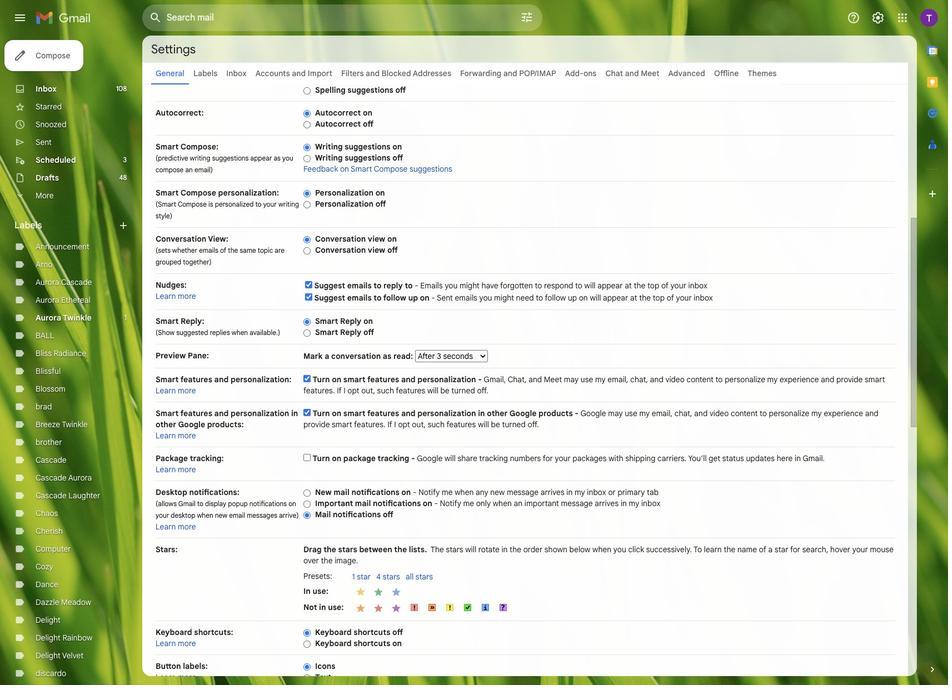 Task type: locate. For each thing, give the bounding box(es) containing it.
desktop notifications: (allows gmail to display popup notifications on your desktop when new email messages arrive) learn more
[[156, 488, 299, 532]]

1 horizontal spatial 1
[[352, 572, 355, 582]]

1 horizontal spatial a
[[769, 545, 773, 555]]

0 vertical spatial suggest
[[314, 281, 345, 291]]

email, up the carriers.
[[652, 409, 673, 419]]

my
[[596, 375, 606, 385], [768, 375, 778, 385], [640, 409, 650, 419], [812, 409, 822, 419], [575, 488, 585, 498], [629, 499, 640, 509]]

new inside desktop notifications: (allows gmail to display popup notifications on your desktop when new email messages arrive) learn more
[[215, 512, 227, 520]]

2 learn from the top
[[156, 386, 176, 396]]

turn
[[313, 375, 330, 385], [313, 409, 330, 419], [313, 454, 330, 464]]

learn up button
[[156, 639, 176, 649]]

sent link
[[36, 137, 52, 147]]

me for when
[[442, 488, 453, 498]]

labels heading
[[14, 220, 118, 231]]

scheduled
[[36, 155, 76, 165]]

i down conversation
[[344, 386, 346, 396]]

1 vertical spatial mail
[[355, 499, 371, 509]]

on inside desktop notifications: (allows gmail to display popup notifications on your desktop when new email messages arrive) learn more
[[289, 500, 296, 508]]

0 vertical spatial personalize
[[725, 375, 766, 385]]

be up turn on smart features and personalization in other google products -
[[441, 386, 450, 396]]

video inside the google may use my email, chat, and video content to personalize my experience and provide smart features. if i opt out, such features will be turned off.
[[710, 409, 729, 419]]

1 writing from the top
[[315, 142, 343, 152]]

notifications
[[352, 488, 400, 498], [373, 499, 421, 509], [250, 500, 287, 508], [333, 510, 381, 520]]

off for writing suggestions off
[[393, 153, 403, 163]]

1 horizontal spatial use
[[625, 409, 638, 419]]

view for off
[[368, 245, 386, 255]]

Text radio
[[304, 674, 311, 683]]

follow down 'reply'
[[384, 293, 407, 303]]

is
[[209, 200, 213, 209]]

autocorrect down autocorrect on at left top
[[315, 119, 361, 129]]

0 horizontal spatial as
[[274, 154, 281, 162]]

Autocorrect on radio
[[304, 109, 311, 118]]

1 vertical spatial sent
[[437, 293, 453, 303]]

cascade down the brother
[[36, 455, 67, 465]]

0 vertical spatial an
[[185, 166, 193, 174]]

labels for 'labels' heading
[[14, 220, 42, 231]]

learn more link down "nudges:"
[[156, 291, 196, 301]]

cascade up chaos
[[36, 491, 67, 501]]

email
[[229, 512, 245, 520]]

4 learn more link from the top
[[156, 465, 196, 475]]

reply down smart reply on
[[340, 328, 362, 338]]

1 horizontal spatial chat,
[[675, 409, 693, 419]]

forwarding
[[460, 68, 502, 78]]

0 horizontal spatial content
[[687, 375, 714, 385]]

shortcuts up keyboard shortcuts on
[[354, 628, 391, 638]]

out, inside gmail, chat, and meet may use my email, chat, and video content to personalize my experience and provide smart features. if i opt out, such features will be turned off.
[[362, 386, 375, 396]]

7 learn more link from the top
[[156, 673, 196, 683]]

chaos
[[36, 509, 58, 519]]

5 learn from the top
[[156, 522, 176, 532]]

tab list
[[917, 36, 949, 646]]

of
[[220, 246, 226, 255], [662, 281, 669, 291], [667, 293, 674, 303], [759, 545, 767, 555]]

google inside smart features and personalization in other google products: learn more
[[178, 420, 205, 430]]

1 vertical spatial use:
[[328, 602, 344, 612]]

autocorrect on
[[315, 108, 373, 118]]

may inside the google may use my email, chat, and video content to personalize my experience and provide smart features. if i opt out, such features will be turned off.
[[608, 409, 623, 419]]

suggestions
[[348, 85, 394, 95], [345, 142, 391, 152], [345, 153, 391, 163], [212, 154, 249, 162], [410, 164, 453, 174]]

tracking right package
[[378, 454, 409, 464]]

advanced link
[[669, 68, 706, 78]]

email, up the google may use my email, chat, and video content to personalize my experience and provide smart features. if i opt out, such features will be turned off.
[[608, 375, 629, 385]]

message right 'important'
[[561, 499, 593, 509]]

1 horizontal spatial out,
[[412, 420, 426, 430]]

smart inside the smart reply: (show suggested replies when available.)
[[156, 316, 179, 326]]

your
[[263, 200, 277, 209], [671, 281, 687, 291], [676, 293, 692, 303], [555, 454, 571, 464], [156, 512, 169, 520], [853, 545, 869, 555]]

0 horizontal spatial experience
[[780, 375, 819, 385]]

personalization: up the personalized
[[218, 188, 279, 198]]

package
[[156, 454, 188, 464]]

content inside the google may use my email, chat, and video content to personalize my experience and provide smart features. if i opt out, such features will be turned off.
[[731, 409, 758, 419]]

support image
[[847, 11, 861, 24]]

off for conversation view off
[[388, 245, 398, 255]]

2 turn from the top
[[313, 409, 330, 419]]

2 follow from the left
[[545, 293, 566, 303]]

learn more link down preview
[[156, 386, 196, 396]]

as left the read: at the left of page
[[383, 351, 392, 361]]

4 learn from the top
[[156, 465, 176, 475]]

announcement link
[[36, 242, 89, 252]]

rainbow
[[62, 633, 93, 643]]

google left share
[[417, 454, 443, 464]]

learn more link for smart features and personalization:
[[156, 386, 196, 396]]

1 vertical spatial inbox
[[36, 84, 57, 94]]

if inside the google may use my email, chat, and video content to personalize my experience and provide smart features. if i opt out, such features will be turned off.
[[388, 420, 392, 430]]

0 vertical spatial writing
[[315, 142, 343, 152]]

0 horizontal spatial inbox link
[[36, 84, 57, 94]]

1 suggest from the top
[[314, 281, 345, 291]]

might
[[460, 281, 480, 291], [494, 293, 514, 303]]

3 learn from the top
[[156, 431, 176, 441]]

0 horizontal spatial up
[[408, 293, 418, 303]]

writing up feedback
[[315, 153, 343, 163]]

1 vertical spatial turn
[[313, 409, 330, 419]]

labels down "more" at the top
[[14, 220, 42, 231]]

1 vertical spatial other
[[156, 420, 176, 430]]

have
[[482, 281, 499, 291]]

smart inside smart features and personalization: learn more
[[156, 375, 179, 385]]

1 horizontal spatial message
[[561, 499, 593, 509]]

notify for notify me only when an important message arrives in my inbox
[[440, 499, 461, 509]]

0 vertical spatial use:
[[313, 586, 329, 596]]

learn down button
[[156, 673, 176, 683]]

star left 4 on the left
[[357, 572, 371, 582]]

for right numbers
[[543, 454, 553, 464]]

2 more from the top
[[178, 386, 196, 396]]

learn more link up button
[[156, 639, 196, 649]]

me for only
[[463, 499, 474, 509]]

an inside smart compose: (predictive writing suggestions appear as you compose an email)
[[185, 166, 193, 174]]

content
[[687, 375, 714, 385], [731, 409, 758, 419]]

and inside smart features and personalization: learn more
[[214, 375, 229, 385]]

learn more link up package
[[156, 431, 196, 441]]

name
[[738, 545, 757, 555]]

cozy link
[[36, 562, 53, 572]]

turned inside the google may use my email, chat, and video content to personalize my experience and provide smart features. if i opt out, such features will be turned off.
[[502, 420, 526, 430]]

suggestions inside smart compose: (predictive writing suggestions appear as you compose an email)
[[212, 154, 249, 162]]

if down conversation
[[337, 386, 342, 396]]

more
[[178, 291, 196, 301], [178, 386, 196, 396], [178, 431, 196, 441], [178, 465, 196, 475], [178, 522, 196, 532], [178, 639, 196, 649], [178, 673, 196, 683]]

conversation
[[331, 351, 381, 361]]

6 learn from the top
[[156, 639, 176, 649]]

smart for smart reply on
[[315, 316, 338, 326]]

0 horizontal spatial mail
[[334, 488, 350, 498]]

smart up (predictive
[[156, 142, 179, 152]]

0 vertical spatial such
[[377, 386, 394, 396]]

as inside smart compose: (predictive writing suggestions appear as you compose an email)
[[274, 154, 281, 162]]

learn more link for package tracking:
[[156, 465, 196, 475]]

writing right writing suggestions on 'radio'
[[315, 142, 343, 152]]

1 view from the top
[[368, 234, 386, 244]]

aurora ethereal link
[[36, 295, 90, 305]]

conversation up whether
[[156, 234, 206, 244]]

smart inside smart compose: (predictive writing suggestions appear as you compose an email)
[[156, 142, 179, 152]]

Mail notifications off radio
[[304, 511, 311, 520]]

to inside desktop notifications: (allows gmail to display popup notifications on your desktop when new email messages arrive) learn more
[[197, 500, 203, 508]]

delight for the delight link
[[36, 616, 61, 626]]

important
[[525, 499, 559, 509]]

Icons radio
[[304, 663, 311, 672]]

learn inside the package tracking: learn more
[[156, 465, 176, 475]]

personalization for personalization off
[[315, 199, 374, 209]]

dance
[[36, 580, 58, 590]]

view down conversation view on
[[368, 245, 386, 255]]

such down turn on smart features and personalization -
[[377, 386, 394, 396]]

1 vertical spatial experience
[[824, 409, 864, 419]]

0 vertical spatial turned
[[452, 386, 475, 396]]

2 vertical spatial turn
[[313, 454, 330, 464]]

reply for off
[[340, 328, 362, 338]]

out, inside the google may use my email, chat, and video content to personalize my experience and provide smart features. if i opt out, such features will be turned off.
[[412, 420, 426, 430]]

products:
[[207, 420, 244, 430]]

starred link
[[36, 102, 62, 112]]

None search field
[[142, 4, 543, 31]]

1 vertical spatial may
[[608, 409, 623, 419]]

off.
[[477, 386, 489, 396], [528, 420, 539, 430]]

2 delight from the top
[[36, 633, 61, 643]]

to
[[255, 200, 262, 209], [374, 281, 382, 291], [405, 281, 413, 291], [535, 281, 542, 291], [576, 281, 583, 291], [374, 293, 382, 303], [536, 293, 543, 303], [716, 375, 723, 385], [760, 409, 767, 419], [197, 500, 203, 508]]

drag
[[304, 545, 322, 555]]

other down gmail,
[[487, 409, 508, 419]]

suggestions for writing suggestions on
[[345, 142, 391, 152]]

0 horizontal spatial off.
[[477, 386, 489, 396]]

0 vertical spatial provide
[[837, 375, 863, 385]]

suggest for suggest emails to follow up on - sent emails you might need to follow up on will appear at the top of your inbox
[[314, 293, 345, 303]]

6 learn more link from the top
[[156, 639, 196, 649]]

0 horizontal spatial meet
[[544, 375, 562, 385]]

personalization
[[418, 375, 476, 385], [231, 409, 289, 419], [418, 409, 476, 419]]

emails down view:
[[199, 246, 218, 255]]

0 horizontal spatial tracking
[[378, 454, 409, 464]]

button labels: learn more
[[156, 662, 208, 683]]

aurora up aurora twinkle
[[36, 295, 59, 305]]

inbox
[[689, 281, 708, 291], [694, 293, 713, 303], [587, 488, 607, 498], [642, 499, 661, 509]]

2 vertical spatial appear
[[603, 293, 629, 303]]

learn inside keyboard shortcuts: learn more
[[156, 639, 176, 649]]

compose down writing suggestions off
[[374, 164, 408, 174]]

1 horizontal spatial features.
[[354, 420, 386, 430]]

if inside gmail, chat, and meet may use my email, chat, and video content to personalize my experience and provide smart features. if i opt out, such features will be turned off.
[[337, 386, 342, 396]]

3 turn from the top
[[313, 454, 330, 464]]

1 horizontal spatial arrives
[[595, 499, 619, 509]]

1 personalization from the top
[[315, 188, 374, 198]]

off. down gmail,
[[477, 386, 489, 396]]

personalization: down available.)
[[231, 375, 292, 385]]

conversation view on
[[315, 234, 397, 244]]

5 more from the top
[[178, 522, 196, 532]]

spelling suggestions off
[[315, 85, 406, 95]]

learn more link down package
[[156, 465, 196, 475]]

0 horizontal spatial may
[[564, 375, 579, 385]]

0 vertical spatial labels
[[193, 68, 218, 78]]

with
[[609, 454, 624, 464]]

writing down the compose:
[[190, 154, 211, 162]]

features inside smart features and personalization: learn more
[[181, 375, 212, 385]]

smart up package
[[156, 409, 179, 419]]

1 more from the top
[[178, 291, 196, 301]]

smart inside smart features and personalization in other google products: learn more
[[156, 409, 179, 419]]

more down preview pane:
[[178, 386, 196, 396]]

velvet
[[62, 651, 84, 661]]

off up between
[[383, 510, 394, 520]]

personalization: inside smart compose personalization: (smart compose is personalized to your writing style)
[[218, 188, 279, 198]]

more up package
[[178, 431, 196, 441]]

1 vertical spatial writing
[[279, 200, 299, 209]]

1 horizontal spatial labels
[[193, 68, 218, 78]]

follow down respond
[[545, 293, 566, 303]]

0 vertical spatial delight
[[36, 616, 61, 626]]

such down turn on smart features and personalization in other google products -
[[428, 420, 445, 430]]

feedback on smart compose suggestions
[[304, 164, 453, 174]]

me
[[442, 488, 453, 498], [463, 499, 474, 509]]

aurora for aurora ethereal
[[36, 295, 59, 305]]

packages
[[573, 454, 607, 464]]

0 vertical spatial writing
[[190, 154, 211, 162]]

1 vertical spatial i
[[394, 420, 396, 430]]

replies
[[210, 329, 230, 337]]

1 vertical spatial inbox link
[[36, 84, 57, 94]]

when inside desktop notifications: (allows gmail to display popup notifications on your desktop when new email messages arrive) learn more
[[197, 512, 213, 520]]

learn more link for smart features and personalization in other google products:
[[156, 431, 196, 441]]

Writing suggestions off radio
[[304, 154, 311, 163]]

learn more link for keyboard shortcuts:
[[156, 639, 196, 649]]

email, inside gmail, chat, and meet may use my email, chat, and video content to personalize my experience and provide smart features. if i opt out, such features will be turned off.
[[608, 375, 629, 385]]

1 for 1
[[124, 314, 127, 322]]

7 more from the top
[[178, 673, 196, 683]]

meet inside gmail, chat, and meet may use my email, chat, and video content to personalize my experience and provide smart features. if i opt out, such features will be turned off.
[[544, 375, 562, 385]]

labels inside navigation
[[14, 220, 42, 231]]

use up shipping
[[625, 409, 638, 419]]

you inside smart compose: (predictive writing suggestions appear as you compose an email)
[[282, 154, 293, 162]]

cascade for cascade laughter
[[36, 491, 67, 501]]

1 vertical spatial a
[[769, 545, 773, 555]]

message
[[507, 488, 539, 498], [561, 499, 593, 509]]

1 delight from the top
[[36, 616, 61, 626]]

4 more from the top
[[178, 465, 196, 475]]

suggestions for writing suggestions off
[[345, 153, 391, 163]]

7 learn from the top
[[156, 673, 176, 683]]

0 vertical spatial star
[[775, 545, 789, 555]]

keyboard up button
[[156, 628, 192, 638]]

3 more from the top
[[178, 431, 196, 441]]

of inside the stars will rotate in the order shown below when you click successively. to learn the name of a star for search, hover your mouse over the image.
[[759, 545, 767, 555]]

features. down mark
[[304, 386, 335, 396]]

features. up package
[[354, 420, 386, 430]]

for inside the stars will rotate in the order shown below when you click successively. to learn the name of a star for search, hover your mouse over the image.
[[791, 545, 801, 555]]

smart for smart reply: (show suggested replies when available.)
[[156, 316, 179, 326]]

0 vertical spatial video
[[666, 375, 685, 385]]

0 vertical spatial a
[[325, 351, 329, 361]]

0 horizontal spatial provide
[[304, 420, 330, 430]]

learn down desktop
[[156, 522, 176, 532]]

mail up important at the bottom of the page
[[334, 488, 350, 498]]

2 suggest from the top
[[314, 293, 345, 303]]

meet up products
[[544, 375, 562, 385]]

same
[[240, 246, 256, 255]]

0 vertical spatial features.
[[304, 386, 335, 396]]

as left writing suggestions off radio
[[274, 154, 281, 162]]

google left products
[[510, 409, 537, 419]]

might down suggest emails to reply to - emails you might have forgotten to respond to will appear at the top of your inbox
[[494, 293, 514, 303]]

keyboard for keyboard shortcuts off
[[315, 628, 352, 638]]

1 horizontal spatial might
[[494, 293, 514, 303]]

1 follow from the left
[[384, 293, 407, 303]]

1 horizontal spatial if
[[388, 420, 392, 430]]

me left any
[[442, 488, 453, 498]]

1 vertical spatial email,
[[652, 409, 673, 419]]

1 horizontal spatial turned
[[502, 420, 526, 430]]

general link
[[156, 68, 185, 78]]

1 learn more link from the top
[[156, 291, 196, 301]]

message up 'important'
[[507, 488, 539, 498]]

0 horizontal spatial email,
[[608, 375, 629, 385]]

4
[[376, 572, 381, 582]]

1 vertical spatial twinkle
[[62, 420, 88, 430]]

turn for turn on smart features and personalization in other google products -
[[313, 409, 330, 419]]

appear
[[251, 154, 272, 162], [598, 281, 623, 291], [603, 293, 629, 303]]

0 horizontal spatial sent
[[36, 137, 52, 147]]

you right emails
[[445, 281, 458, 291]]

1 vertical spatial features.
[[354, 420, 386, 430]]

google inside the google may use my email, chat, and video content to personalize my experience and provide smart features. if i opt out, such features will be turned off.
[[581, 409, 606, 419]]

off up mark a conversation as read:
[[364, 328, 374, 338]]

if
[[337, 386, 342, 396], [388, 420, 392, 430]]

1 horizontal spatial new
[[491, 488, 505, 498]]

sent down emails
[[437, 293, 453, 303]]

smart for smart reply off
[[315, 328, 338, 338]]

1 star link
[[352, 572, 376, 583]]

New mail notifications on radio
[[304, 489, 311, 498]]

off up the 'feedback on smart compose suggestions'
[[393, 153, 403, 163]]

personalization up turn on smart features and personalization in other google products -
[[418, 375, 476, 385]]

personalize inside gmail, chat, and meet may use my email, chat, and video content to personalize my experience and provide smart features. if i opt out, such features will be turned off.
[[725, 375, 766, 385]]

turned inside gmail, chat, and meet may use my email, chat, and video content to personalize my experience and provide smart features. if i opt out, such features will be turned off.
[[452, 386, 475, 396]]

0 horizontal spatial video
[[666, 375, 685, 385]]

when down display
[[197, 512, 213, 520]]

autocorrect up autocorrect off
[[315, 108, 361, 118]]

twinkle for aurora twinkle
[[63, 313, 92, 323]]

2 learn more link from the top
[[156, 386, 196, 396]]

in
[[291, 409, 298, 419], [478, 409, 485, 419], [795, 454, 801, 464], [567, 488, 573, 498], [621, 499, 627, 509], [502, 545, 508, 555], [319, 602, 326, 612]]

blocked
[[382, 68, 411, 78]]

when inside the stars will rotate in the order shown below when you click successively. to learn the name of a star for search, hover your mouse over the image.
[[593, 545, 612, 555]]

0 vertical spatial content
[[687, 375, 714, 385]]

0 vertical spatial be
[[441, 386, 450, 396]]

new mail notifications on - notify me when any new message arrives in my inbox or primary tab
[[315, 488, 659, 498]]

0 vertical spatial i
[[344, 386, 346, 396]]

in inside smart features and personalization in other google products: learn more
[[291, 409, 298, 419]]

1 horizontal spatial video
[[710, 409, 729, 419]]

feedback on smart compose suggestions link
[[304, 164, 453, 174]]

nudges:
[[156, 280, 187, 290]]

Smart Reply off radio
[[304, 329, 311, 337]]

your inside the stars will rotate in the order shown below when you click successively. to learn the name of a star for search, hover your mouse over the image.
[[853, 545, 869, 555]]

writing for writing suggestions on
[[315, 142, 343, 152]]

0 vertical spatial may
[[564, 375, 579, 385]]

Search mail text field
[[167, 12, 489, 23]]

keyboard for keyboard shortcuts on
[[315, 639, 352, 649]]

reply
[[340, 316, 362, 326], [340, 328, 362, 338]]

1 inside labels navigation
[[124, 314, 127, 322]]

1 vertical spatial arrives
[[595, 499, 619, 509]]

3 learn more link from the top
[[156, 431, 196, 441]]

stars right the
[[446, 545, 464, 555]]

2 view from the top
[[368, 245, 386, 255]]

delight down the delight link
[[36, 633, 61, 643]]

0 vertical spatial reply
[[340, 316, 362, 326]]

ball
[[36, 331, 54, 341]]

off for smart reply off
[[364, 328, 374, 338]]

smart inside smart compose personalization: (smart compose is personalized to your writing style)
[[156, 188, 179, 198]]

0 horizontal spatial might
[[460, 281, 480, 291]]

0 horizontal spatial for
[[543, 454, 553, 464]]

Personalization off radio
[[304, 201, 311, 209]]

0 vertical spatial other
[[487, 409, 508, 419]]

2 writing from the top
[[315, 153, 343, 163]]

0 vertical spatial view
[[368, 234, 386, 244]]

1 horizontal spatial personalize
[[769, 409, 810, 419]]

only
[[476, 499, 491, 509]]

such
[[377, 386, 394, 396], [428, 420, 445, 430]]

None checkbox
[[305, 281, 312, 289], [305, 294, 312, 301], [304, 375, 311, 383], [304, 409, 311, 416], [304, 454, 311, 462], [305, 281, 312, 289], [305, 294, 312, 301], [304, 375, 311, 383], [304, 409, 311, 416], [304, 454, 311, 462]]

turned
[[452, 386, 475, 396], [502, 420, 526, 430]]

button
[[156, 662, 181, 672]]

off. down products
[[528, 420, 539, 430]]

1 vertical spatial video
[[710, 409, 729, 419]]

1 vertical spatial new
[[215, 512, 227, 520]]

be
[[441, 386, 450, 396], [491, 420, 500, 430]]

0 horizontal spatial inbox
[[36, 84, 57, 94]]

1 vertical spatial an
[[514, 499, 523, 509]]

off up keyboard shortcuts on
[[393, 628, 403, 638]]

delight down dazzle
[[36, 616, 61, 626]]

when right the replies
[[232, 329, 248, 337]]

1 horizontal spatial may
[[608, 409, 623, 419]]

compose up is at the top left of the page
[[181, 188, 216, 198]]

6 more from the top
[[178, 639, 196, 649]]

all stars link
[[406, 572, 439, 583]]

in inside the stars will rotate in the order shown below when you click successively. to learn the name of a star for search, hover your mouse over the image.
[[502, 545, 508, 555]]

out, down turn on smart features and personalization in other google products -
[[412, 420, 426, 430]]

you left 'click'
[[614, 545, 627, 555]]

2 autocorrect from the top
[[315, 119, 361, 129]]

add-
[[565, 68, 584, 78]]

1 vertical spatial use
[[625, 409, 638, 419]]

settings image
[[872, 11, 885, 24]]

new down display
[[215, 512, 227, 520]]

may up products
[[564, 375, 579, 385]]

popup
[[228, 500, 248, 508]]

0 vertical spatial as
[[274, 154, 281, 162]]

for left search,
[[791, 545, 801, 555]]

aurora down arno link
[[36, 277, 59, 287]]

keyboard right keyboard shortcuts off option
[[315, 628, 352, 638]]

learn down preview
[[156, 386, 176, 396]]

such inside the google may use my email, chat, and video content to personalize my experience and provide smart features. if i opt out, such features will be turned off.
[[428, 420, 445, 430]]

personalization for turn on smart features and personalization in other google products -
[[418, 409, 476, 419]]

0 vertical spatial chat,
[[631, 375, 648, 385]]

personalized
[[215, 200, 254, 209]]

0 vertical spatial twinkle
[[63, 313, 92, 323]]

primary
[[618, 488, 645, 498]]

2 reply from the top
[[340, 328, 362, 338]]

an left 'important'
[[514, 499, 523, 509]]

1 learn from the top
[[156, 291, 176, 301]]

turned up numbers
[[502, 420, 526, 430]]

1 turn from the top
[[313, 375, 330, 385]]

smart right smart reply on "option" on the left of page
[[315, 316, 338, 326]]

inbox up starred link at the top of page
[[36, 84, 57, 94]]

smart up (smart
[[156, 188, 179, 198]]

Writing suggestions on radio
[[304, 143, 311, 152]]

suggestions for spelling suggestions off
[[348, 85, 394, 95]]

1 vertical spatial content
[[731, 409, 758, 419]]

turn on smart features and personalization -
[[313, 375, 484, 385]]

chat,
[[631, 375, 648, 385], [675, 409, 693, 419]]

0 vertical spatial for
[[543, 454, 553, 464]]

mail up mail notifications off
[[355, 499, 371, 509]]

3 delight from the top
[[36, 651, 61, 661]]

be down gmail,
[[491, 420, 500, 430]]

learn
[[156, 291, 176, 301], [156, 386, 176, 396], [156, 431, 176, 441], [156, 465, 176, 475], [156, 522, 176, 532], [156, 639, 176, 649], [156, 673, 176, 683]]

smart
[[156, 142, 179, 152], [351, 164, 372, 174], [156, 188, 179, 198], [156, 316, 179, 326], [315, 316, 338, 326], [315, 328, 338, 338], [156, 375, 179, 385], [156, 409, 179, 419]]

blossom
[[36, 384, 65, 394]]

1 horizontal spatial for
[[791, 545, 801, 555]]

2 shortcuts from the top
[[354, 639, 391, 649]]

opt inside gmail, chat, and meet may use my email, chat, and video content to personalize my experience and provide smart features. if i opt out, such features will be turned off.
[[348, 386, 360, 396]]

1 horizontal spatial meet
[[641, 68, 660, 78]]

more down "nudges:"
[[178, 291, 196, 301]]

0 horizontal spatial 1
[[124, 314, 127, 322]]

autocorrect for autocorrect off
[[315, 119, 361, 129]]

addresses
[[413, 68, 452, 78]]

1 horizontal spatial sent
[[437, 293, 453, 303]]

keyboard inside keyboard shortcuts: learn more
[[156, 628, 192, 638]]

1 horizontal spatial follow
[[545, 293, 566, 303]]

here
[[777, 454, 793, 464]]

1 vertical spatial personalize
[[769, 409, 810, 419]]

1 reply from the top
[[340, 316, 362, 326]]

reply up smart reply off
[[340, 316, 362, 326]]

0 vertical spatial off.
[[477, 386, 489, 396]]

inbox
[[226, 68, 247, 78], [36, 84, 57, 94]]

personalization off
[[315, 199, 386, 209]]

writing suggestions off
[[315, 153, 403, 163]]

1 shortcuts from the top
[[354, 628, 391, 638]]

learn more link for nudges:
[[156, 291, 196, 301]]

opt inside the google may use my email, chat, and video content to personalize my experience and provide smart features. if i opt out, such features will be turned off.
[[398, 420, 410, 430]]

1 horizontal spatial star
[[775, 545, 789, 555]]

1 horizontal spatial i
[[394, 420, 396, 430]]

learn down "nudges:"
[[156, 291, 176, 301]]

1 vertical spatial be
[[491, 420, 500, 430]]

aurora up the ball link
[[36, 313, 61, 323]]

keyboard up icons
[[315, 639, 352, 649]]

tracking right share
[[479, 454, 508, 464]]

0 horizontal spatial features.
[[304, 386, 335, 396]]

1 vertical spatial shortcuts
[[354, 639, 391, 649]]

more down desktop
[[178, 522, 196, 532]]

Personalization on radio
[[304, 190, 311, 198]]

might left the have
[[460, 281, 480, 291]]

experience inside gmail, chat, and meet may use my email, chat, and video content to personalize my experience and provide smart features. if i opt out, such features will be turned off.
[[780, 375, 819, 385]]

any
[[476, 488, 489, 498]]

writing for writing suggestions off
[[315, 153, 343, 163]]

2 personalization from the top
[[315, 199, 374, 209]]

smart for smart features and personalization: learn more
[[156, 375, 179, 385]]

personalization on
[[315, 188, 385, 198]]

turned up turn on smart features and personalization in other google products -
[[452, 386, 475, 396]]

off up 'reply'
[[388, 245, 398, 255]]

1 autocorrect from the top
[[315, 108, 361, 118]]

0 horizontal spatial writing
[[190, 154, 211, 162]]

gmail image
[[36, 7, 96, 29]]

be inside gmail, chat, and meet may use my email, chat, and video content to personalize my experience and provide smart features. if i opt out, such features will be turned off.
[[441, 386, 450, 396]]



Task type: describe. For each thing, give the bounding box(es) containing it.
0 horizontal spatial arrives
[[541, 488, 565, 498]]

important
[[315, 499, 353, 509]]

reply:
[[181, 316, 204, 326]]

stars inside the stars will rotate in the order shown below when you click successively. to learn the name of a star for search, hover your mouse over the image.
[[446, 545, 464, 555]]

an for compose
[[185, 166, 193, 174]]

be inside the google may use my email, chat, and video content to personalize my experience and provide smart features. if i opt out, such features will be turned off.
[[491, 420, 500, 430]]

emails up smart reply on
[[347, 293, 372, 303]]

discardo link
[[36, 669, 66, 679]]

cascade for cascade aurora
[[36, 473, 67, 483]]

cherish
[[36, 527, 63, 537]]

1 vertical spatial star
[[357, 572, 371, 582]]

important mail notifications on - notify me only when an important message arrives in my inbox
[[315, 499, 661, 509]]

desktop
[[171, 512, 195, 520]]

notifications inside desktop notifications: (allows gmail to display popup notifications on your desktop when new email messages arrive) learn more
[[250, 500, 287, 508]]

personalize inside the google may use my email, chat, and video content to personalize my experience and provide smart features. if i opt out, such features will be turned off.
[[769, 409, 810, 419]]

to
[[694, 545, 702, 555]]

1 up from the left
[[408, 293, 418, 303]]

Keyboard shortcuts on radio
[[304, 640, 311, 649]]

shortcuts for off
[[354, 628, 391, 638]]

respond
[[544, 281, 574, 291]]

delight velvet link
[[36, 651, 84, 661]]

aurora for aurora cascade
[[36, 277, 59, 287]]

features inside gmail, chat, and meet may use my email, chat, and video content to personalize my experience and provide smart features. if i opt out, such features will be turned off.
[[396, 386, 426, 396]]

view for on
[[368, 234, 386, 244]]

smart for smart features and personalization in other google products: learn more
[[156, 409, 179, 419]]

messages
[[247, 512, 277, 520]]

aurora twinkle
[[36, 313, 92, 323]]

use inside the google may use my email, chat, and video content to personalize my experience and provide smart features. if i opt out, such features will be turned off.
[[625, 409, 638, 419]]

1 horizontal spatial inbox link
[[226, 68, 247, 78]]

writing inside smart compose personalization: (smart compose is personalized to your writing style)
[[279, 200, 299, 209]]

snoozed
[[36, 120, 67, 130]]

whether
[[172, 246, 197, 255]]

personalization inside smart features and personalization in other google products: learn more
[[231, 409, 289, 419]]

0 vertical spatial message
[[507, 488, 539, 498]]

search mail image
[[146, 8, 166, 28]]

chat, inside gmail, chat, and meet may use my email, chat, and video content to personalize my experience and provide smart features. if i opt out, such features will be turned off.
[[631, 375, 648, 385]]

below
[[570, 545, 591, 555]]

Important mail notifications on radio
[[304, 500, 311, 509]]

you inside the stars will rotate in the order shown below when you click successively. to learn the name of a star for search, hover your mouse over the image.
[[614, 545, 627, 555]]

keyboard shortcuts off
[[315, 628, 403, 638]]

stars right 4 on the left
[[383, 572, 400, 582]]

learn inside desktop notifications: (allows gmail to display popup notifications on your desktop when new email messages arrive) learn more
[[156, 522, 176, 532]]

twinkle for breeze twinkle
[[62, 420, 88, 430]]

will inside the stars will rotate in the order shown below when you click successively. to learn the name of a star for search, hover your mouse over the image.
[[466, 545, 477, 555]]

Autocorrect off radio
[[304, 121, 311, 129]]

turn on smart features and personalization in other google products -
[[313, 409, 581, 419]]

settings
[[151, 41, 196, 56]]

(predictive
[[156, 154, 188, 162]]

share
[[458, 454, 478, 464]]

hover
[[831, 545, 851, 555]]

use inside gmail, chat, and meet may use my email, chat, and video content to personalize my experience and provide smart features. if i opt out, such features will be turned off.
[[581, 375, 594, 385]]

computer
[[36, 544, 71, 554]]

delight velvet
[[36, 651, 84, 661]]

status
[[723, 454, 744, 464]]

email, inside the google may use my email, chat, and video content to personalize my experience and provide smart features. if i opt out, such features will be turned off.
[[652, 409, 673, 419]]

features. inside gmail, chat, and meet may use my email, chat, and video content to personalize my experience and provide smart features. if i opt out, such features will be turned off.
[[304, 386, 335, 396]]

ons
[[584, 68, 597, 78]]

learn inside smart features and personalization: learn more
[[156, 386, 176, 396]]

notify for notify me when any new message arrives in my inbox or primary tab
[[419, 488, 440, 498]]

0 horizontal spatial a
[[325, 351, 329, 361]]

off. inside the google may use my email, chat, and video content to personalize my experience and provide smart features. if i opt out, such features will be turned off.
[[528, 420, 539, 430]]

provide inside the google may use my email, chat, and video content to personalize my experience and provide smart features. if i opt out, such features will be turned off.
[[304, 420, 330, 430]]

when inside the smart reply: (show suggested replies when available.)
[[232, 329, 248, 337]]

labels navigation
[[0, 36, 142, 686]]

labels for labels link
[[193, 68, 218, 78]]

accounts and import
[[256, 68, 332, 78]]

content inside gmail, chat, and meet may use my email, chat, and video content to personalize my experience and provide smart features. if i opt out, such features will be turned off.
[[687, 375, 714, 385]]

1 horizontal spatial other
[[487, 409, 508, 419]]

2 up from the left
[[568, 293, 577, 303]]

the
[[431, 545, 444, 555]]

(smart
[[156, 200, 176, 209]]

compose inside button
[[36, 51, 70, 61]]

108
[[116, 85, 127, 93]]

Smart Reply on radio
[[304, 318, 311, 326]]

breeze twinkle
[[36, 420, 88, 430]]

turn for turn on smart features and personalization -
[[313, 375, 330, 385]]

personalization for personalization on
[[315, 188, 374, 198]]

aurora for aurora twinkle
[[36, 313, 61, 323]]

mail for important
[[355, 499, 371, 509]]

0 vertical spatial top
[[648, 281, 660, 291]]

learn inside 'button labels: learn more'
[[156, 673, 176, 683]]

mail for new
[[334, 488, 350, 498]]

accounts and import link
[[256, 68, 332, 78]]

autocorrect:
[[156, 108, 204, 118]]

advanced search options image
[[516, 6, 538, 28]]

arno link
[[36, 260, 53, 270]]

general
[[156, 68, 185, 78]]

0 vertical spatial inbox
[[226, 68, 247, 78]]

1 vertical spatial might
[[494, 293, 514, 303]]

5 learn more link from the top
[[156, 522, 196, 532]]

drag the stars between the lists.
[[304, 545, 427, 555]]

more inside keyboard shortcuts: learn more
[[178, 639, 196, 649]]

1 vertical spatial at
[[631, 293, 638, 303]]

to inside smart compose personalization: (smart compose is personalized to your writing style)
[[255, 200, 262, 209]]

drafts link
[[36, 173, 59, 183]]

i inside gmail, chat, and meet may use my email, chat, and video content to personalize my experience and provide smart features. if i opt out, such features will be turned off.
[[344, 386, 346, 396]]

conversation for conversation view: (sets whether emails of the same topic are grouped together)
[[156, 234, 206, 244]]

shipping
[[626, 454, 656, 464]]

off up writing suggestions on
[[363, 119, 374, 129]]

off for spelling suggestions off
[[396, 85, 406, 95]]

topic
[[258, 246, 273, 255]]

delight rainbow
[[36, 633, 93, 643]]

smart inside the google may use my email, chat, and video content to personalize my experience and provide smart features. if i opt out, such features will be turned off.
[[332, 420, 352, 430]]

video inside gmail, chat, and meet may use my email, chat, and video content to personalize my experience and provide smart features. if i opt out, such features will be turned off.
[[666, 375, 685, 385]]

compose left is at the top left of the page
[[178, 200, 207, 209]]

0 vertical spatial at
[[625, 281, 632, 291]]

laughter
[[69, 491, 100, 501]]

autocorrect off
[[315, 119, 374, 129]]

(sets
[[156, 246, 171, 255]]

off for mail notifications off
[[383, 510, 394, 520]]

i inside the google may use my email, chat, and video content to personalize my experience and provide smart features. if i opt out, such features will be turned off.
[[394, 420, 396, 430]]

1 horizontal spatial as
[[383, 351, 392, 361]]

personalization for turn on smart features and personalization -
[[418, 375, 476, 385]]

such inside gmail, chat, and meet may use my email, chat, and video content to personalize my experience and provide smart features. if i opt out, such features will be turned off.
[[377, 386, 394, 396]]

products
[[539, 409, 573, 419]]

shortcuts for on
[[354, 639, 391, 649]]

smart reply off
[[315, 328, 374, 338]]

suggest for suggest emails to reply to - emails you might have forgotten to respond to will appear at the top of your inbox
[[314, 281, 345, 291]]

themes
[[748, 68, 777, 78]]

chat and meet
[[606, 68, 660, 78]]

more inside nudges: learn more
[[178, 291, 196, 301]]

will inside the google may use my email, chat, and video content to personalize my experience and provide smart features. if i opt out, such features will be turned off.
[[478, 420, 489, 430]]

cascade up "ethereal"
[[61, 277, 92, 287]]

sent inside labels navigation
[[36, 137, 52, 147]]

0 vertical spatial new
[[491, 488, 505, 498]]

learn more link for button labels:
[[156, 673, 196, 683]]

pane:
[[188, 351, 209, 361]]

conversation for conversation view on
[[315, 234, 366, 244]]

compose
[[156, 166, 184, 174]]

Keyboard shortcuts off radio
[[304, 629, 311, 638]]

to inside gmail, chat, and meet may use my email, chat, and video content to personalize my experience and provide smart features. if i opt out, such features will be turned off.
[[716, 375, 723, 385]]

mark a conversation as read:
[[304, 351, 415, 361]]

filters
[[341, 68, 364, 78]]

forwarding and pop/imap
[[460, 68, 556, 78]]

offline
[[714, 68, 739, 78]]

arrive)
[[279, 512, 299, 520]]

rotate
[[479, 545, 500, 555]]

emails down suggest emails to reply to - emails you might have forgotten to respond to will appear at the top of your inbox
[[455, 293, 478, 303]]

4 stars link
[[376, 572, 406, 583]]

stars:
[[156, 545, 178, 555]]

more inside 'button labels: learn more'
[[178, 673, 196, 683]]

learn inside smart features and personalization in other google products: learn more
[[156, 431, 176, 441]]

off down personalization on
[[376, 199, 386, 209]]

personalization: inside smart features and personalization: learn more
[[231, 375, 292, 385]]

when right only
[[493, 499, 512, 509]]

2 tracking from the left
[[479, 454, 508, 464]]

1 vertical spatial appear
[[598, 281, 623, 291]]

add-ons
[[565, 68, 597, 78]]

off for keyboard shortcuts off
[[393, 628, 403, 638]]

Conversation view on radio
[[304, 236, 311, 244]]

may inside gmail, chat, and meet may use my email, chat, and video content to personalize my experience and provide smart features. if i opt out, such features will be turned off.
[[564, 375, 579, 385]]

tab
[[647, 488, 659, 498]]

experience inside the google may use my email, chat, and video content to personalize my experience and provide smart features. if i opt out, such features will be turned off.
[[824, 409, 864, 419]]

star inside the stars will rotate in the order shown below when you click successively. to learn the name of a star for search, hover your mouse over the image.
[[775, 545, 789, 555]]

gmail, chat, and meet may use my email, chat, and video content to personalize my experience and provide smart features. if i opt out, such features will be turned off.
[[304, 375, 886, 396]]

notifications:
[[189, 488, 240, 498]]

inbox inside labels navigation
[[36, 84, 57, 94]]

learn inside nudges: learn more
[[156, 291, 176, 301]]

breeze
[[36, 420, 60, 430]]

aurora up laughter
[[68, 473, 92, 483]]

features. inside the google may use my email, chat, and video content to personalize my experience and provide smart features. if i opt out, such features will be turned off.
[[354, 420, 386, 430]]

more inside desktop notifications: (allows gmail to display popup notifications on your desktop when new email messages arrive) learn more
[[178, 522, 196, 532]]

stars up image.
[[338, 545, 357, 555]]

suggest emails to follow up on - sent emails you might need to follow up on will appear at the top of your inbox
[[314, 293, 713, 303]]

package
[[344, 454, 376, 464]]

chat,
[[508, 375, 527, 385]]

blissful link
[[36, 366, 61, 376]]

1 tracking from the left
[[378, 454, 409, 464]]

Conversation view off radio
[[304, 247, 311, 255]]

and inside smart features and personalization in other google products: learn more
[[214, 409, 229, 419]]

cascade aurora
[[36, 473, 92, 483]]

of inside conversation view: (sets whether emails of the same topic are grouped together)
[[220, 246, 226, 255]]

labels link
[[193, 68, 218, 78]]

provide inside gmail, chat, and meet may use my email, chat, and video content to personalize my experience and provide smart features. if i opt out, such features will be turned off.
[[837, 375, 863, 385]]

presets:
[[304, 572, 332, 582]]

48
[[119, 173, 127, 182]]

more inside the package tracking: learn more
[[178, 465, 196, 475]]

an for when
[[514, 499, 523, 509]]

aurora ethereal
[[36, 295, 90, 305]]

read:
[[394, 351, 413, 361]]

scheduled link
[[36, 155, 76, 165]]

1 vertical spatial top
[[653, 293, 665, 303]]

your inside desktop notifications: (allows gmail to display popup notifications on your desktop when new email messages arrive) learn more
[[156, 512, 169, 520]]

smart down writing suggestions off
[[351, 164, 372, 174]]

smart for smart compose: (predictive writing suggestions appear as you compose an email)
[[156, 142, 179, 152]]

bliss radiance
[[36, 349, 86, 359]]

stars right all
[[416, 572, 433, 582]]

smart inside gmail, chat, and meet may use my email, chat, and video content to personalize my experience and provide smart features. if i opt out, such features will be turned off.
[[865, 375, 886, 385]]

autocorrect for autocorrect on
[[315, 108, 361, 118]]

smart for smart compose personalization: (smart compose is personalized to your writing style)
[[156, 188, 179, 198]]

conversation for conversation view off
[[315, 245, 366, 255]]

offline link
[[714, 68, 739, 78]]

gmail.
[[803, 454, 825, 464]]

features inside the google may use my email, chat, and video content to personalize my experience and provide smart features. if i opt out, such features will be turned off.
[[447, 420, 476, 430]]

carriers.
[[658, 454, 687, 464]]

the inside conversation view: (sets whether emails of the same topic are grouped together)
[[228, 246, 238, 255]]

appear inside smart compose: (predictive writing suggestions appear as you compose an email)
[[251, 154, 272, 162]]

you down the have
[[480, 293, 492, 303]]

other inside smart features and personalization in other google products: learn more
[[156, 420, 176, 430]]

shortcuts:
[[194, 628, 233, 638]]

your inside smart compose personalization: (smart compose is personalized to your writing style)
[[263, 200, 277, 209]]

writing inside smart compose: (predictive writing suggestions appear as you compose an email)
[[190, 154, 211, 162]]

main menu image
[[13, 11, 27, 24]]

features inside smart features and personalization in other google products: learn more
[[181, 409, 212, 419]]

reply for on
[[340, 316, 362, 326]]

will inside gmail, chat, and meet may use my email, chat, and video content to personalize my experience and provide smart features. if i opt out, such features will be turned off.
[[428, 386, 439, 396]]

more inside smart features and personalization: learn more
[[178, 386, 196, 396]]

keyboard for keyboard shortcuts: learn more
[[156, 628, 192, 638]]

bliss
[[36, 349, 52, 359]]

filters and blocked addresses
[[341, 68, 452, 78]]

chat, inside the google may use my email, chat, and video content to personalize my experience and provide smart features. if i opt out, such features will be turned off.
[[675, 409, 693, 419]]

spelling
[[315, 85, 346, 95]]

emails inside conversation view: (sets whether emails of the same topic are grouped together)
[[199, 246, 218, 255]]

gmail,
[[484, 375, 506, 385]]

cascade for cascade link
[[36, 455, 67, 465]]

the stars will rotate in the order shown below when you click successively. to learn the name of a star for search, hover your mouse over the image.
[[304, 545, 894, 566]]

radiance
[[54, 349, 86, 359]]

lists.
[[409, 545, 427, 555]]

feedback
[[304, 164, 338, 174]]

suggested
[[176, 329, 208, 337]]

all
[[406, 572, 414, 582]]

a inside the stars will rotate in the order shown below when you click successively. to learn the name of a star for search, hover your mouse over the image.
[[769, 545, 773, 555]]

more inside smart features and personalization in other google products: learn more
[[178, 431, 196, 441]]

emails left 'reply'
[[347, 281, 372, 291]]

delight for delight velvet
[[36, 651, 61, 661]]

delight rainbow link
[[36, 633, 93, 643]]

when left any
[[455, 488, 474, 498]]

delight for delight rainbow
[[36, 633, 61, 643]]

Spelling suggestions off radio
[[304, 87, 311, 95]]

1 for 1 star 4 stars all stars
[[352, 572, 355, 582]]

to inside the google may use my email, chat, and video content to personalize my experience and provide smart features. if i opt out, such features will be turned off.
[[760, 409, 767, 419]]

conversation view off
[[315, 245, 398, 255]]

off. inside gmail, chat, and meet may use my email, chat, and video content to personalize my experience and provide smart features. if i opt out, such features will be turned off.
[[477, 386, 489, 396]]

need
[[516, 293, 534, 303]]



Task type: vqa. For each thing, say whether or not it's contained in the screenshot.


